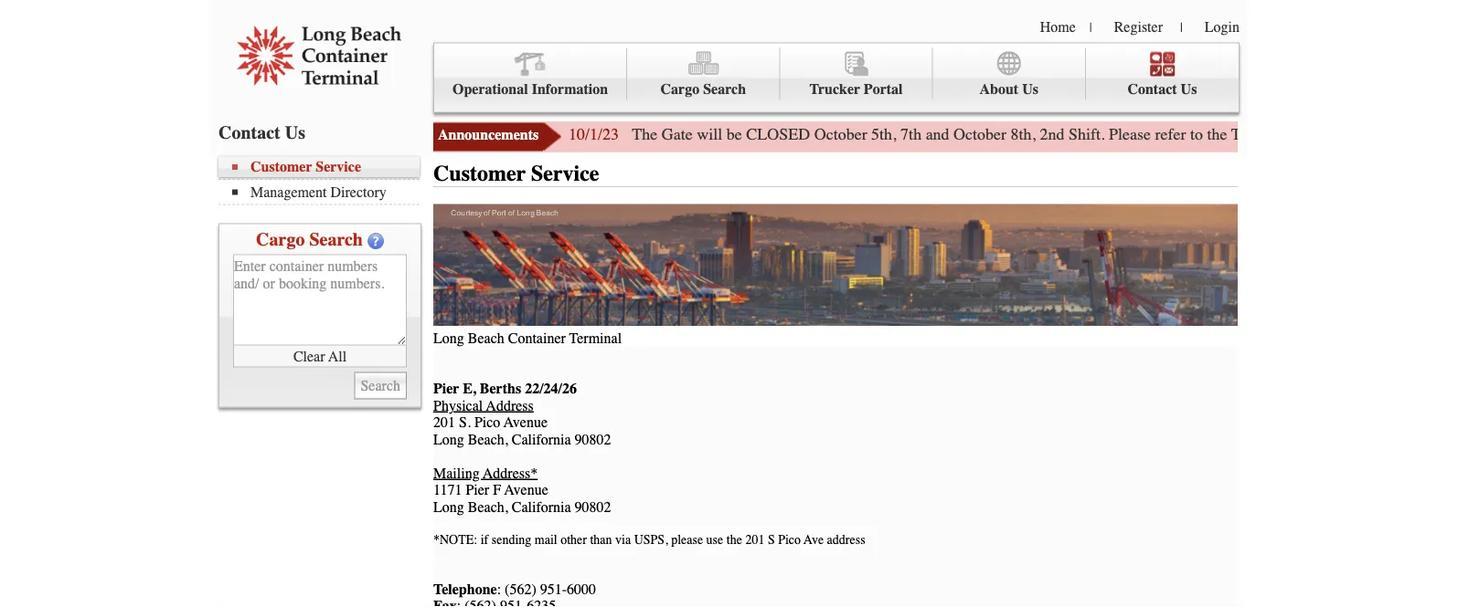 Task type: locate. For each thing, give the bounding box(es) containing it.
0 horizontal spatial gate
[[662, 125, 693, 144]]

2 gate from the left
[[1274, 125, 1305, 144]]

the
[[1207, 125, 1227, 144], [727, 533, 742, 548]]

gate
[[662, 125, 693, 144], [1274, 125, 1305, 144]]

avenue down berths
[[504, 415, 548, 432]]

0 vertical spatial contact us
[[1128, 81, 1197, 98]]

service
[[316, 159, 361, 176], [531, 161, 599, 187]]

refer
[[1155, 125, 1186, 144]]

0 vertical spatial cargo
[[661, 81, 700, 98]]

us inside 'about us' link
[[1022, 81, 1039, 98]]

the right the use
[[727, 533, 742, 548]]

pico right s. on the bottom left
[[474, 415, 500, 432]]

1 horizontal spatial gate
[[1274, 125, 1305, 144]]

1 vertical spatial cargo search
[[256, 229, 363, 250]]

cargo search link
[[627, 48, 780, 100]]

1 horizontal spatial october
[[954, 125, 1007, 144]]

1 horizontal spatial menu bar
[[433, 43, 1240, 113]]

avenue inside pier e, berths 22/24/26 physical address 201 s. pico avenue long beach, california 90802
[[504, 415, 548, 432]]

1 vertical spatial menu bar
[[219, 157, 429, 205]]

0 vertical spatial 201
[[433, 415, 455, 432]]

search
[[703, 81, 746, 98], [309, 229, 363, 250]]

1 horizontal spatial pico
[[778, 533, 801, 548]]

0 horizontal spatial |
[[1090, 20, 1092, 35]]

0 horizontal spatial pier
[[433, 381, 459, 398]]

long up *note:
[[433, 499, 464, 516]]

90802​
[[575, 499, 611, 516]]

operational information
[[453, 81, 608, 98]]

(562)
[[505, 582, 536, 598]]

6000
[[567, 582, 596, 598]]

contact
[[1128, 81, 1177, 98], [219, 122, 280, 143]]

​​​​​​​​​​​​​​​​​​​​​​​​​​​​​​​​​​​long beach container terminal
[[433, 330, 622, 347]]

0 vertical spatial contact
[[1128, 81, 1177, 98]]

2 horizontal spatial us
[[1181, 81, 1197, 98]]

2 october from the left
[[954, 125, 1007, 144]]

beach, up if
[[468, 499, 508, 516]]

pico inside pier e, berths 22/24/26 physical address 201 s. pico avenue long beach, california 90802
[[474, 415, 500, 432]]

7th
[[901, 125, 922, 144]]

1 long from the top
[[433, 432, 464, 449]]

long up mailing
[[433, 432, 464, 449]]

1 horizontal spatial pier
[[466, 482, 489, 499]]

201 left s. on the bottom left
[[433, 415, 455, 432]]

1 horizontal spatial contact us
[[1128, 81, 1197, 98]]

1 vertical spatial beach,
[[468, 499, 508, 516]]

1 california from the top
[[512, 432, 571, 449]]

via usps,
[[615, 533, 668, 548]]

pier
[[433, 381, 459, 398], [466, 482, 489, 499]]

0 horizontal spatial the
[[727, 533, 742, 548]]

address*
[[483, 465, 538, 482]]

the right to
[[1207, 125, 1227, 144]]

us right about
[[1022, 81, 1039, 98]]

us up customer service link at left top
[[285, 122, 305, 143]]

0 horizontal spatial contact
[[219, 122, 280, 143]]

october right and
[[954, 125, 1007, 144]]

october left 5th, at the right of the page
[[814, 125, 867, 144]]

please
[[671, 533, 703, 548]]

customer for customer service
[[433, 161, 526, 187]]

contact us
[[1128, 81, 1197, 98], [219, 122, 305, 143]]

0 horizontal spatial october
[[814, 125, 867, 144]]

ave
[[804, 533, 824, 548]]

0 vertical spatial menu bar
[[433, 43, 1240, 113]]

|
[[1090, 20, 1092, 35], [1180, 20, 1183, 35]]

1 vertical spatial pico
[[778, 533, 801, 548]]

0 horizontal spatial cargo
[[256, 229, 305, 250]]

login
[[1205, 18, 1240, 35]]

customer down announcements at the top left
[[433, 161, 526, 187]]

customer up management
[[251, 159, 312, 176]]

search up be
[[703, 81, 746, 98]]

menu bar
[[433, 43, 1240, 113], [219, 157, 429, 205]]

for
[[1420, 125, 1439, 144]]

1 horizontal spatial |
[[1180, 20, 1183, 35]]

1 | from the left
[[1090, 20, 1092, 35]]

customer inside the customer service management directory
[[251, 159, 312, 176]]

e,
[[463, 381, 476, 398]]

22/24/26
[[525, 381, 577, 398]]

2 california from the top
[[512, 499, 571, 516]]

s.
[[459, 415, 471, 432]]

beach, inside mailing address* 1171 pier f avenue long beach, california 90802​
[[468, 499, 508, 516]]

long
[[433, 432, 464, 449], [433, 499, 464, 516]]

10/1/23 the gate will be closed october 5th, 7th and october 8th, 2nd shift. please refer to the truck gate hours web page for fur
[[569, 125, 1458, 144]]

than
[[590, 533, 612, 548]]

0 horizontal spatial search
[[309, 229, 363, 250]]

cargo inside 'link'
[[661, 81, 700, 98]]

1 vertical spatial pier
[[466, 482, 489, 499]]

| left login link
[[1180, 20, 1183, 35]]

other
[[561, 533, 587, 548]]

pier left e,
[[433, 381, 459, 398]]

service inside the customer service management directory
[[316, 159, 361, 176]]

1 horizontal spatial cargo
[[661, 81, 700, 98]]

gate right the the
[[662, 125, 693, 144]]

customer for customer service management directory
[[251, 159, 312, 176]]

90802
[[575, 432, 611, 449]]

mailing
[[433, 465, 480, 482]]

1 horizontal spatial cargo search
[[661, 81, 746, 98]]

avenue
[[504, 415, 548, 432], [504, 482, 548, 499]]

cargo up will
[[661, 81, 700, 98]]

long inside mailing address* 1171 pier f avenue long beach, california 90802​
[[433, 499, 464, 516]]

1 vertical spatial search
[[309, 229, 363, 250]]

0 vertical spatial long
[[433, 432, 464, 449]]

clear
[[293, 348, 325, 365]]

address
[[827, 533, 865, 548]]

*note:
[[433, 533, 477, 548]]

cargo search down management directory link
[[256, 229, 363, 250]]

201
[[433, 415, 455, 432], [745, 533, 765, 548]]

trucker portal
[[810, 81, 903, 98]]

california up address*
[[512, 432, 571, 449]]

1 vertical spatial long
[[433, 499, 464, 516]]

1 horizontal spatial us
[[1022, 81, 1039, 98]]

avenue inside mailing address* 1171 pier f avenue long beach, california 90802​
[[504, 482, 548, 499]]

search down management directory link
[[309, 229, 363, 250]]

shift.
[[1069, 125, 1105, 144]]

cargo
[[661, 81, 700, 98], [256, 229, 305, 250]]

1 horizontal spatial contact
[[1128, 81, 1177, 98]]

0 vertical spatial california
[[512, 432, 571, 449]]

1 vertical spatial contact
[[219, 122, 280, 143]]

1 vertical spatial 201
[[745, 533, 765, 548]]

0 vertical spatial beach,
[[468, 432, 508, 449]]

us inside contact us link
[[1181, 81, 1197, 98]]

0 vertical spatial the
[[1207, 125, 1227, 144]]

:
[[497, 582, 501, 598]]

contact up refer
[[1128, 81, 1177, 98]]

announcements
[[438, 127, 539, 144]]

us up to
[[1181, 81, 1197, 98]]

customer
[[251, 159, 312, 176], [433, 161, 526, 187]]

register
[[1114, 18, 1163, 35]]

0 horizontal spatial service
[[316, 159, 361, 176]]

california
[[512, 432, 571, 449], [512, 499, 571, 516]]

951-
[[540, 582, 567, 598]]

201 left s
[[745, 533, 765, 548]]

1 horizontal spatial 201
[[745, 533, 765, 548]]

201 inside pier e, berths 22/24/26 physical address 201 s. pico avenue long beach, california 90802
[[433, 415, 455, 432]]

| right home
[[1090, 20, 1092, 35]]

service for customer service management directory
[[316, 159, 361, 176]]

1 horizontal spatial service
[[531, 161, 599, 187]]

contact us up refer
[[1128, 81, 1197, 98]]

None submit
[[354, 373, 407, 400]]

cargo search up will
[[661, 81, 746, 98]]

1 horizontal spatial customer
[[433, 161, 526, 187]]

telephone
[[433, 582, 497, 598]]

customer service link
[[232, 159, 420, 176]]

to
[[1190, 125, 1203, 144]]

cargo down management
[[256, 229, 305, 250]]

1 october from the left
[[814, 125, 867, 144]]

1 vertical spatial california
[[512, 499, 571, 516]]

register link
[[1114, 18, 1163, 35]]

0 vertical spatial pico
[[474, 415, 500, 432]]

0 horizontal spatial 201
[[433, 415, 455, 432]]

pier left f
[[466, 482, 489, 499]]

0 vertical spatial avenue
[[504, 415, 548, 432]]

0 horizontal spatial customer
[[251, 159, 312, 176]]

0 horizontal spatial cargo search
[[256, 229, 363, 250]]

pico
[[474, 415, 500, 432], [778, 533, 801, 548]]

0 horizontal spatial pico
[[474, 415, 500, 432]]

2 long from the top
[[433, 499, 464, 516]]

0 vertical spatial cargo search
[[661, 81, 746, 98]]

long inside pier e, berths 22/24/26 physical address 201 s. pico avenue long beach, california 90802
[[433, 432, 464, 449]]

avenue right f
[[504, 482, 548, 499]]

0 vertical spatial search
[[703, 81, 746, 98]]

us
[[1022, 81, 1039, 98], [1181, 81, 1197, 98], [285, 122, 305, 143]]

terminal
[[569, 330, 622, 347]]

search inside 'link'
[[703, 81, 746, 98]]

2nd
[[1040, 125, 1065, 144]]

service down 10/1/23
[[531, 161, 599, 187]]

1 vertical spatial the
[[727, 533, 742, 548]]

contact us up management
[[219, 122, 305, 143]]

service up management directory link
[[316, 159, 361, 176]]

0 horizontal spatial menu bar
[[219, 157, 429, 205]]

pico right s
[[778, 533, 801, 548]]

0 vertical spatial pier
[[433, 381, 459, 398]]

closed
[[746, 125, 810, 144]]

contact up management
[[219, 122, 280, 143]]

1 vertical spatial avenue
[[504, 482, 548, 499]]

address
[[486, 398, 534, 415]]

about
[[980, 81, 1019, 98]]

Enter container numbers and/ or booking numbers.  text field
[[233, 255, 407, 346]]

1 vertical spatial contact us
[[219, 122, 305, 143]]

cargo search
[[661, 81, 746, 98], [256, 229, 363, 250]]

telephone : (562) 951-6000
[[433, 582, 596, 598]]

about us link
[[933, 48, 1086, 100]]

1 horizontal spatial search
[[703, 81, 746, 98]]

2 | from the left
[[1180, 20, 1183, 35]]

2 beach, from the top
[[468, 499, 508, 516]]

please
[[1109, 125, 1151, 144]]

1 beach, from the top
[[468, 432, 508, 449]]

october
[[814, 125, 867, 144], [954, 125, 1007, 144]]

beach, down address
[[468, 432, 508, 449]]

california up mail
[[512, 499, 571, 516]]

gate right truck
[[1274, 125, 1305, 144]]



Task type: describe. For each thing, give the bounding box(es) containing it.
​​​​​​​​​​​​​​​​​​​​​​​​​​​​​​​​​​​long
[[433, 330, 464, 347]]

information
[[532, 81, 608, 98]]

hours
[[1309, 125, 1349, 144]]

berths
[[480, 381, 521, 398]]

the
[[632, 125, 658, 144]]

1 vertical spatial cargo
[[256, 229, 305, 250]]

beach, inside pier e, berths 22/24/26 physical address 201 s. pico avenue long beach, california 90802
[[468, 432, 508, 449]]

cargo search inside 'link'
[[661, 81, 746, 98]]

us for contact us link
[[1181, 81, 1197, 98]]

clear all
[[293, 348, 347, 365]]

0 horizontal spatial us
[[285, 122, 305, 143]]

sending
[[492, 533, 531, 548]]

mail
[[535, 533, 557, 548]]

trucker portal link
[[780, 48, 933, 100]]

contact us link
[[1086, 48, 1239, 100]]

container
[[508, 330, 566, 347]]

service for customer service
[[531, 161, 599, 187]]

home
[[1040, 18, 1076, 35]]

menu bar containing operational information
[[433, 43, 1240, 113]]

operational
[[453, 81, 528, 98]]

customer service
[[433, 161, 599, 187]]

mailing address* 1171 pier f avenue long beach, california 90802​
[[433, 465, 611, 516]]

8th,
[[1011, 125, 1036, 144]]

home link
[[1040, 18, 1076, 35]]

0 horizontal spatial contact us
[[219, 122, 305, 143]]

california inside mailing address* 1171 pier f avenue long beach, california 90802​
[[512, 499, 571, 516]]

physical
[[433, 398, 483, 415]]

portal
[[864, 81, 903, 98]]

truck
[[1231, 125, 1270, 144]]

management directory link
[[232, 184, 420, 201]]

be
[[727, 125, 742, 144]]

5th,
[[871, 125, 897, 144]]

1171
[[433, 482, 462, 499]]

login link
[[1205, 18, 1240, 35]]

about us
[[980, 81, 1039, 98]]

if
[[481, 533, 488, 548]]

pier inside mailing address* 1171 pier f avenue long beach, california 90802​
[[466, 482, 489, 499]]

*note: if sending mail other than via usps, please use the 201 s pico ave address
[[433, 533, 865, 548]]

and
[[926, 125, 950, 144]]

all
[[328, 348, 347, 365]]

operational information link
[[434, 48, 627, 100]]

fur
[[1444, 125, 1458, 144]]

use
[[706, 533, 723, 548]]

menu bar containing customer service
[[219, 157, 429, 205]]

pier e, berths 22/24/26 physical address 201 s. pico avenue long beach, california 90802
[[433, 381, 611, 449]]

1 gate from the left
[[662, 125, 693, 144]]

contact us inside menu bar
[[1128, 81, 1197, 98]]

s
[[768, 533, 775, 548]]

will
[[697, 125, 722, 144]]

california inside pier e, berths 22/24/26 physical address 201 s. pico avenue long beach, california 90802
[[512, 432, 571, 449]]

page
[[1385, 125, 1416, 144]]

directory
[[331, 184, 387, 201]]

pier inside pier e, berths 22/24/26 physical address 201 s. pico avenue long beach, california 90802
[[433, 381, 459, 398]]

10/1/23
[[569, 125, 619, 144]]

beach
[[468, 330, 504, 347]]

1 horizontal spatial the
[[1207, 125, 1227, 144]]

us for 'about us' link
[[1022, 81, 1039, 98]]

customer service management directory
[[251, 159, 387, 201]]

f
[[493, 482, 501, 499]]

trucker
[[810, 81, 860, 98]]

clear all button
[[233, 346, 407, 368]]

web
[[1354, 125, 1381, 144]]

contact inside menu bar
[[1128, 81, 1177, 98]]

management
[[251, 184, 327, 201]]



Task type: vqa. For each thing, say whether or not it's contained in the screenshot.
Cargo Search link
yes



